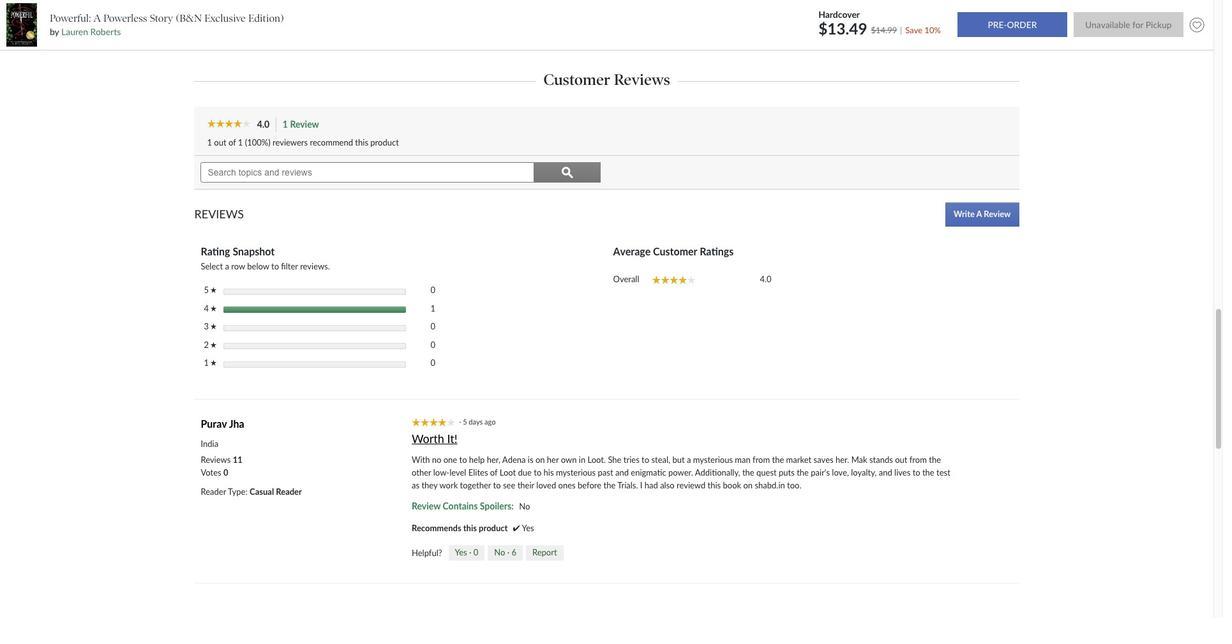 Task type: locate. For each thing, give the bounding box(es) containing it.
5 ☆
[[204, 285, 217, 295]]

☆ inside 3 ☆
[[211, 323, 217, 330]]

2 ☆ from the top
[[211, 305, 217, 312]]

0 horizontal spatial review
[[290, 119, 319, 130]]

from up quest
[[753, 455, 770, 465]]

1 horizontal spatial mysterious
[[693, 455, 733, 465]]

2 horizontal spatial a
[[977, 209, 982, 219]]

3
[[204, 321, 211, 332]]

reader
[[201, 487, 226, 497], [276, 487, 302, 497]]

average
[[613, 245, 651, 257]]

product down the spoilers:
[[479, 523, 508, 533]]

due
[[518, 467, 532, 478]]

elites
[[469, 467, 488, 478]]

recommends this product ✔ yes
[[412, 523, 534, 533]]

no left the 6
[[495, 548, 505, 558]]

1 vertical spatial 4.0
[[760, 274, 772, 284]]

of
[[229, 137, 236, 147], [490, 467, 498, 478]]

0 vertical spatial reviews
[[614, 70, 671, 88]]

casual
[[250, 487, 274, 497]]

reviews for india
[[201, 455, 231, 465]]

yes
[[522, 523, 534, 533], [455, 548, 467, 558]]

powerless
[[103, 12, 147, 24]]

and down 'stands'
[[879, 467, 893, 478]]

yes inside content helpfulness group
[[455, 548, 467, 558]]

5 left days
[[463, 418, 467, 426]]

· left the 6
[[508, 548, 510, 558]]

worth it!
[[412, 432, 458, 446]]

together
[[460, 480, 491, 490]]

0 horizontal spatial product
[[371, 137, 399, 147]]

overall
[[613, 274, 640, 284]]

write a review
[[954, 209, 1011, 219]]

0 vertical spatial yes
[[522, 523, 534, 533]]

5 up the 4
[[204, 285, 211, 295]]

average customer ratings
[[613, 245, 734, 257]]

india
[[201, 439, 219, 449]]

market
[[787, 455, 812, 465]]

on right book
[[744, 480, 753, 490]]

☆ down 5 ☆ at the left of page
[[211, 305, 217, 312]]

love,
[[832, 467, 849, 478]]

reader down 'votes'
[[201, 487, 226, 497]]

☆ for 1
[[211, 360, 217, 366]]

1 vertical spatial product
[[479, 523, 508, 533]]

hardcover
[[819, 9, 860, 20]]

too.
[[788, 480, 802, 490]]

out up lives
[[896, 455, 908, 465]]

the up puts
[[773, 455, 785, 465]]

1 vertical spatial mysterious
[[556, 467, 596, 478]]

mysterious up 'additionally,'
[[693, 455, 733, 465]]

· down "recommends this product ✔ yes"
[[469, 548, 472, 558]]

1 vertical spatial review
[[412, 501, 441, 511]]

a right but
[[687, 455, 691, 465]]

1 for review
[[283, 119, 288, 130]]

before
[[578, 480, 602, 490]]

0 for 2
[[431, 340, 436, 350]]

1 vertical spatial on
[[744, 480, 753, 490]]

☆ inside 4 ☆
[[211, 305, 217, 312]]

from up lives
[[910, 455, 927, 465]]

0 horizontal spatial 5
[[204, 285, 211, 295]]

0 horizontal spatial out
[[214, 137, 227, 147]]

2 horizontal spatial ·
[[508, 548, 510, 558]]

no inside content helpfulness group
[[495, 548, 505, 558]]

· left days
[[460, 418, 461, 426]]

0 horizontal spatial yes
[[455, 548, 467, 558]]

also
[[661, 480, 675, 490]]

to inside rating snapshot select a row below to filter reviews.
[[271, 261, 279, 271]]

report
[[533, 548, 557, 558]]

2 horizontal spatial this
[[708, 480, 721, 490]]

mysterious down in
[[556, 467, 596, 478]]

a left row
[[225, 261, 229, 271]]

☆ down 4 ☆
[[211, 323, 217, 330]]

·
[[460, 418, 461, 426], [469, 548, 472, 558], [508, 548, 510, 558]]

1
[[283, 119, 288, 130], [207, 137, 212, 147], [238, 137, 243, 147], [431, 303, 436, 313], [204, 358, 211, 368]]

to
[[271, 261, 279, 271], [460, 455, 467, 465], [642, 455, 650, 465], [534, 467, 542, 478], [913, 467, 921, 478], [493, 480, 501, 490]]

this
[[355, 137, 369, 147], [708, 480, 721, 490], [464, 523, 477, 533]]

0 vertical spatial 4.0
[[257, 119, 270, 130]]

loot
[[500, 467, 516, 478]]

0 vertical spatial of
[[229, 137, 236, 147]]

0
[[431, 285, 436, 295], [431, 321, 436, 332], [431, 340, 436, 350], [431, 358, 436, 368], [224, 467, 228, 478], [474, 548, 479, 558]]

review
[[290, 119, 319, 130], [412, 501, 441, 511]]

0 vertical spatial on
[[536, 455, 545, 465]]

powerful: a powerless story (b&n exclusive edition) image
[[6, 3, 37, 47]]

man
[[735, 455, 751, 465]]

1 vertical spatial 5
[[463, 418, 467, 426]]

stands
[[870, 455, 893, 465]]

she
[[608, 455, 622, 465]]

· for no
[[508, 548, 510, 558]]

3 ☆ from the top
[[211, 323, 217, 330]]

mysterious
[[693, 455, 733, 465], [556, 467, 596, 478]]

low-
[[434, 467, 450, 478]]

☆ for 2
[[211, 342, 217, 348]]

list
[[201, 453, 243, 479]]

reader right casual
[[276, 487, 302, 497]]

1 horizontal spatial out
[[896, 455, 908, 465]]

0 vertical spatial product
[[371, 137, 399, 147]]

pair's
[[811, 467, 830, 478]]

ago
[[485, 418, 496, 426]]

past
[[598, 467, 614, 478]]

ones
[[559, 480, 576, 490]]

☆ inside 2 ☆
[[211, 342, 217, 348]]

a right write on the right top of the page
[[977, 209, 982, 219]]

0 horizontal spatial no
[[495, 548, 505, 558]]

customer
[[544, 70, 611, 88], [653, 245, 698, 257]]

to right one
[[460, 455, 467, 465]]

a
[[977, 209, 982, 219], [225, 261, 229, 271], [687, 455, 691, 465]]

1 horizontal spatial reader
[[276, 487, 302, 497]]

2 vertical spatial this
[[464, 523, 477, 533]]

1 horizontal spatial on
[[744, 480, 753, 490]]

their
[[518, 480, 535, 490]]

2 ☆
[[204, 340, 217, 350]]

1 from from the left
[[753, 455, 770, 465]]

0 for 3
[[431, 321, 436, 332]]

yes · 0
[[455, 548, 479, 558]]

review down they
[[412, 501, 441, 511]]

1 horizontal spatial product
[[479, 523, 508, 533]]

as
[[412, 480, 420, 490]]

1 vertical spatial this
[[708, 480, 721, 490]]

out left (100%)
[[214, 137, 227, 147]]

of down her,
[[490, 467, 498, 478]]

purav jha
[[201, 418, 244, 430]]

helpful?
[[412, 548, 442, 558]]

select
[[201, 261, 223, 271]]

roberts
[[90, 26, 121, 37]]

0 horizontal spatial a
[[225, 261, 229, 271]]

1 horizontal spatial of
[[490, 467, 498, 478]]

0 vertical spatial a
[[977, 209, 982, 219]]

votes
[[201, 467, 221, 478]]

and up trials.
[[616, 467, 629, 478]]

5 ☆ from the top
[[211, 360, 217, 366]]

and
[[616, 467, 629, 478], [879, 467, 893, 478]]

to left the filter
[[271, 261, 279, 271]]

no down their
[[519, 501, 530, 511]]

2
[[204, 340, 211, 350]]

0 horizontal spatial on
[[536, 455, 545, 465]]

0 vertical spatial this
[[355, 137, 369, 147]]

1 horizontal spatial and
[[879, 467, 893, 478]]

yes down "recommends this product ✔ yes"
[[455, 548, 467, 558]]

0 vertical spatial no
[[519, 501, 530, 511]]

1 ☆ from the top
[[211, 287, 217, 293]]

1 vertical spatial a
[[225, 261, 229, 271]]

reviews inside india reviews 11 votes 0
[[201, 455, 231, 465]]

had
[[645, 480, 658, 490]]

☆ inside 5 ☆
[[211, 287, 217, 293]]

content helpfulness group
[[412, 546, 564, 561]]

reviews
[[614, 70, 671, 88], [194, 207, 244, 221], [201, 455, 231, 465]]

1 horizontal spatial a
[[687, 455, 691, 465]]

adena
[[503, 455, 526, 465]]

4 ☆ from the top
[[211, 342, 217, 348]]

1 horizontal spatial customer
[[653, 245, 698, 257]]

the down man
[[743, 467, 755, 478]]

lauren
[[61, 26, 88, 37]]

0 horizontal spatial from
[[753, 455, 770, 465]]

0 vertical spatial customer
[[544, 70, 611, 88]]

1 vertical spatial yes
[[455, 548, 467, 558]]

1 reader from the left
[[201, 487, 226, 497]]

but
[[673, 455, 685, 465]]

1 vertical spatial out
[[896, 455, 908, 465]]

1 horizontal spatial no
[[519, 501, 530, 511]]

help
[[469, 455, 485, 465]]

of left (100%)
[[229, 137, 236, 147]]

1 horizontal spatial from
[[910, 455, 927, 465]]

Search topics and reviews text field
[[201, 162, 535, 183]]

lauren roberts link
[[61, 26, 121, 37]]

1 horizontal spatial this
[[464, 523, 477, 533]]

product up ϙ search box
[[371, 137, 399, 147]]

☆ up 4 ☆
[[211, 287, 217, 293]]

0 for 5
[[431, 285, 436, 295]]

☆ up 1 ☆
[[211, 342, 217, 348]]

☆ for 5
[[211, 287, 217, 293]]

0 vertical spatial mysterious
[[693, 455, 733, 465]]

yes right ✔
[[522, 523, 534, 533]]

this right recommend
[[355, 137, 369, 147]]

saves
[[814, 455, 834, 465]]

1 vertical spatial of
[[490, 467, 498, 478]]

0 horizontal spatial and
[[616, 467, 629, 478]]

1 horizontal spatial yes
[[522, 523, 534, 533]]

purav
[[201, 418, 227, 430]]

reviewd
[[677, 480, 706, 490]]

2 reader from the left
[[276, 487, 302, 497]]

work
[[440, 480, 458, 490]]

reviewers
[[273, 137, 308, 147]]

jha
[[229, 418, 244, 430]]

1 horizontal spatial 5
[[463, 418, 467, 426]]

a inside button
[[977, 209, 982, 219]]

1 horizontal spatial ·
[[469, 548, 472, 558]]

this down review contains spoilers: no
[[464, 523, 477, 533]]

1 horizontal spatial review
[[412, 501, 441, 511]]

None submit
[[958, 12, 1068, 37], [1074, 12, 1184, 37], [958, 12, 1068, 37], [1074, 12, 1184, 37]]

add to wishlist image
[[1187, 15, 1208, 35]]

1 vertical spatial no
[[495, 548, 505, 558]]

i
[[641, 480, 643, 490]]

Search topics and reviews search region search field
[[194, 156, 607, 189]]

review up 1 out of 1 (100%) reviewers recommend this product
[[290, 119, 319, 130]]

lives
[[895, 467, 911, 478]]

on right is
[[536, 455, 545, 465]]

6
[[512, 548, 517, 558]]

2 vertical spatial reviews
[[201, 455, 231, 465]]

rating
[[201, 245, 230, 257]]

0 horizontal spatial customer
[[544, 70, 611, 88]]

☆ down 2 ☆
[[211, 360, 217, 366]]

2 vertical spatial a
[[687, 455, 691, 465]]

2 from from the left
[[910, 455, 927, 465]]

$13.49
[[819, 19, 868, 37]]

0 horizontal spatial reader
[[201, 487, 226, 497]]

☆ inside 1 ☆
[[211, 360, 217, 366]]

ϙ button
[[535, 162, 601, 183]]

this down 'additionally,'
[[708, 480, 721, 490]]

1 review link
[[282, 117, 326, 132]]



Task type: describe. For each thing, give the bounding box(es) containing it.
to up enigmatic
[[642, 455, 650, 465]]

0 horizontal spatial this
[[355, 137, 369, 147]]

$13.49 $14.99
[[819, 19, 898, 37]]

is
[[528, 455, 534, 465]]

power.
[[669, 467, 694, 478]]

ratings
[[700, 245, 734, 257]]

tries
[[624, 455, 640, 465]]

review contains spoilers: no
[[412, 501, 530, 511]]

mak
[[852, 455, 868, 465]]

customer reviews
[[544, 70, 671, 88]]

quest
[[757, 467, 777, 478]]

save 10%
[[906, 25, 941, 35]]

4
[[204, 303, 211, 313]]

1 for out
[[207, 137, 212, 147]]

filter
[[281, 261, 298, 271]]

3 ☆
[[204, 321, 217, 332]]

level
[[450, 467, 467, 478]]

of inside with no one to help her, adena is on her own in loot. she tries to steal, but a mysterious man from the market saves her. mak stands out from the other low-level elites of loot due to his mysterious past and enigmatic power. additionally, the quest puts the pair's love, loyalty, and lives to the test as they work together to see their loved ones before the trials. i had also reviewd this book on shabd.in too.
[[490, 467, 498, 478]]

her.
[[836, 455, 850, 465]]

story
[[150, 12, 173, 24]]

0 horizontal spatial of
[[229, 137, 236, 147]]

✔
[[513, 523, 520, 533]]

0 horizontal spatial mysterious
[[556, 467, 596, 478]]

the down past
[[604, 480, 616, 490]]

with
[[412, 455, 430, 465]]

to left see
[[493, 480, 501, 490]]

1 horizontal spatial 4.0
[[760, 274, 772, 284]]

$14.99
[[872, 25, 898, 35]]

own
[[561, 455, 577, 465]]

this inside with no one to help her, adena is on her own in loot. she tries to steal, but a mysterious man from the market saves her. mak stands out from the other low-level elites of loot due to his mysterious past and enigmatic power. additionally, the quest puts the pair's love, loyalty, and lives to the test as they work together to see their loved ones before the trials. i had also reviewd this book on shabd.in too.
[[708, 480, 721, 490]]

worth
[[412, 432, 444, 446]]

her,
[[487, 455, 501, 465]]

(100%)
[[245, 137, 271, 147]]

row
[[231, 261, 245, 271]]

0 horizontal spatial ·
[[460, 418, 461, 426]]

spoilers:
[[480, 501, 514, 511]]

1 vertical spatial reviews
[[194, 207, 244, 221]]

(b&n
[[176, 12, 202, 24]]

trials.
[[618, 480, 638, 490]]

puts
[[779, 467, 795, 478]]

enigmatic
[[631, 467, 667, 478]]

1 for ☆
[[204, 358, 211, 368]]

india reviews 11 votes 0
[[201, 439, 243, 478]]

review
[[984, 209, 1011, 219]]

write
[[954, 209, 975, 219]]

powerful: a powerless story (b&n exclusive edition) by lauren roberts
[[50, 12, 284, 37]]

· for yes
[[469, 548, 472, 558]]

reviews.
[[300, 261, 330, 271]]

report button
[[526, 546, 564, 561]]

a inside with no one to help her, adena is on her own in loot. she tries to steal, but a mysterious man from the market saves her. mak stands out from the other low-level elites of loot due to his mysterious past and enigmatic power. additionally, the quest puts the pair's love, loyalty, and lives to the test as they work together to see their loved ones before the trials. i had also reviewd this book on shabd.in too.
[[687, 455, 691, 465]]

recommend
[[310, 137, 353, 147]]

1 out of 1 (100%) reviewers recommend this product
[[207, 137, 399, 147]]

write a review button
[[946, 202, 1020, 227]]

list containing reviews
[[201, 453, 243, 479]]

with no one to help her, adena is on her own in loot. she tries to steal, but a mysterious man from the market saves her. mak stands out from the other low-level elites of loot due to his mysterious past and enigmatic power. additionally, the quest puts the pair's love, loyalty, and lives to the test as they work together to see their loved ones before the trials. i had also reviewd this book on shabd.in too.
[[412, 455, 951, 490]]

no · 6
[[495, 548, 517, 558]]

0 vertical spatial out
[[214, 137, 227, 147]]

other
[[412, 467, 431, 478]]

recommends
[[412, 523, 462, 533]]

a
[[94, 12, 101, 24]]

in
[[579, 455, 586, 465]]

0 inside india reviews 11 votes 0
[[224, 467, 228, 478]]

the up test
[[929, 455, 941, 465]]

loyalty,
[[852, 467, 877, 478]]

shabd.in
[[755, 480, 785, 490]]

it!
[[447, 432, 458, 446]]

1 review
[[283, 119, 319, 130]]

a inside rating snapshot select a row below to filter reviews.
[[225, 261, 229, 271]]

test
[[937, 467, 951, 478]]

exclusive
[[205, 12, 246, 24]]

2 and from the left
[[879, 467, 893, 478]]

to left his
[[534, 467, 542, 478]]

0 inside content helpfulness group
[[474, 548, 479, 558]]

0 vertical spatial review
[[290, 119, 319, 130]]

the down market
[[797, 467, 809, 478]]

· 5 days ago
[[460, 418, 500, 426]]

see
[[503, 480, 516, 490]]

snapshot
[[233, 245, 275, 257]]

edition)
[[248, 12, 284, 24]]

1 and from the left
[[616, 467, 629, 478]]

0 vertical spatial 5
[[204, 285, 211, 295]]

the left test
[[923, 467, 935, 478]]

1 vertical spatial customer
[[653, 245, 698, 257]]

powerful:
[[50, 12, 91, 24]]

0 for 1
[[431, 358, 436, 368]]

1 ☆
[[204, 358, 217, 368]]

☆ for 4
[[211, 305, 217, 312]]

☆ for 3
[[211, 323, 217, 330]]

ϙ
[[562, 166, 574, 178]]

4 ☆
[[204, 303, 217, 313]]

to right lives
[[913, 467, 921, 478]]

out inside with no one to help her, adena is on her own in loot. she tries to steal, but a mysterious man from the market saves her. mak stands out from the other low-level elites of loot due to his mysterious past and enigmatic power. additionally, the quest puts the pair's love, loyalty, and lives to the test as they work together to see their loved ones before the trials. i had also reviewd this book on shabd.in too.
[[896, 455, 908, 465]]

reader type: casual reader
[[201, 487, 302, 497]]

0 horizontal spatial 4.0
[[257, 119, 270, 130]]

her
[[547, 455, 559, 465]]

reviews for customer
[[614, 70, 671, 88]]

11
[[233, 455, 243, 465]]

below
[[247, 261, 269, 271]]

no inside review contains spoilers: no
[[519, 501, 530, 511]]

loved
[[537, 480, 556, 490]]

they
[[422, 480, 438, 490]]



Task type: vqa. For each thing, say whether or not it's contained in the screenshot.
days
yes



